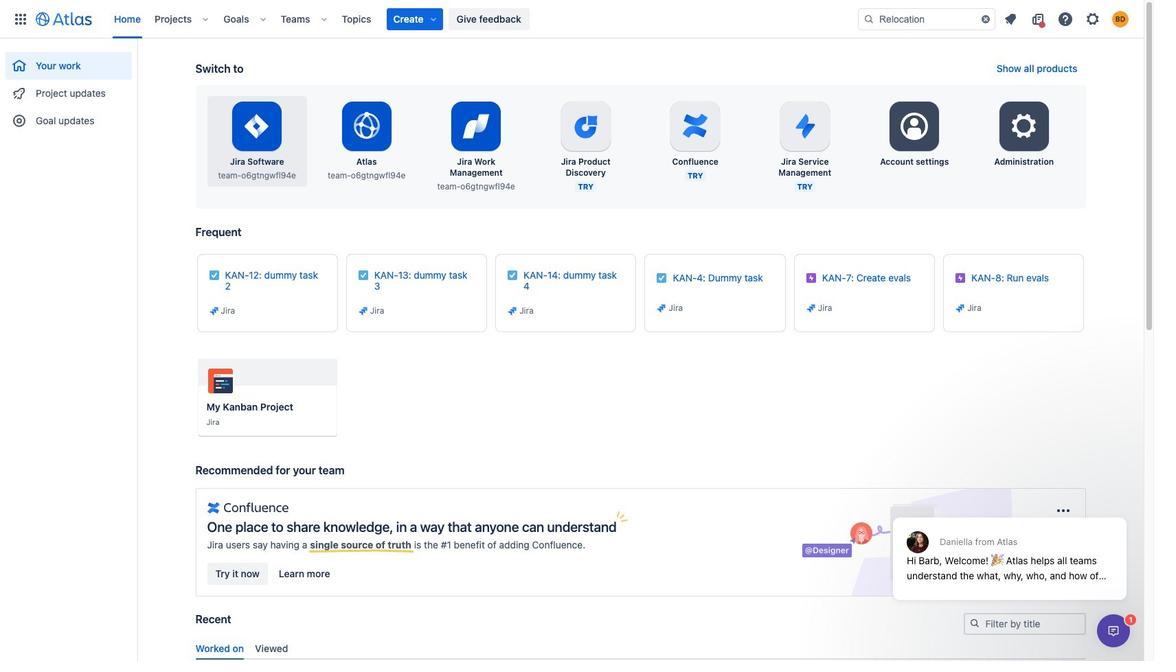 Task type: locate. For each thing, give the bounding box(es) containing it.
None search field
[[858, 8, 995, 30]]

jira image
[[806, 303, 817, 314], [208, 306, 219, 317], [358, 306, 369, 317], [507, 306, 518, 317]]

0 vertical spatial dialog
[[886, 484, 1133, 611]]

jira image
[[656, 303, 667, 314], [656, 303, 667, 314], [806, 303, 817, 314], [955, 303, 966, 314], [955, 303, 966, 314], [208, 306, 219, 317], [358, 306, 369, 317], [507, 306, 518, 317]]

group
[[5, 38, 132, 139]]

1 vertical spatial dialog
[[1097, 615, 1130, 648]]

0 vertical spatial settings image
[[1085, 11, 1101, 27]]

dialog
[[886, 484, 1133, 611], [1097, 615, 1130, 648]]

help image
[[1057, 11, 1074, 27]]

switch to... image
[[12, 11, 29, 27]]

cross-flow recommendation banner element
[[195, 464, 1086, 613]]

0 horizontal spatial settings image
[[898, 110, 931, 143]]

account image
[[1112, 11, 1129, 27]]

tab list
[[190, 637, 1091, 660]]

search image
[[863, 13, 874, 24]]

confluence image
[[207, 500, 289, 517], [207, 500, 289, 517]]

banner
[[0, 0, 1144, 38]]

settings image
[[1085, 11, 1101, 27], [898, 110, 931, 143]]

search image
[[969, 618, 980, 629]]



Task type: describe. For each thing, give the bounding box(es) containing it.
clear search session image
[[980, 13, 991, 24]]

notifications image
[[1002, 11, 1019, 27]]

1 vertical spatial settings image
[[898, 110, 931, 143]]

settings image
[[1008, 110, 1041, 143]]

1 horizontal spatial settings image
[[1085, 11, 1101, 27]]

Search field
[[858, 8, 995, 30]]

Filter by title field
[[965, 615, 1084, 634]]

top element
[[8, 0, 858, 38]]



Task type: vqa. For each thing, say whether or not it's contained in the screenshot.
tab list
yes



